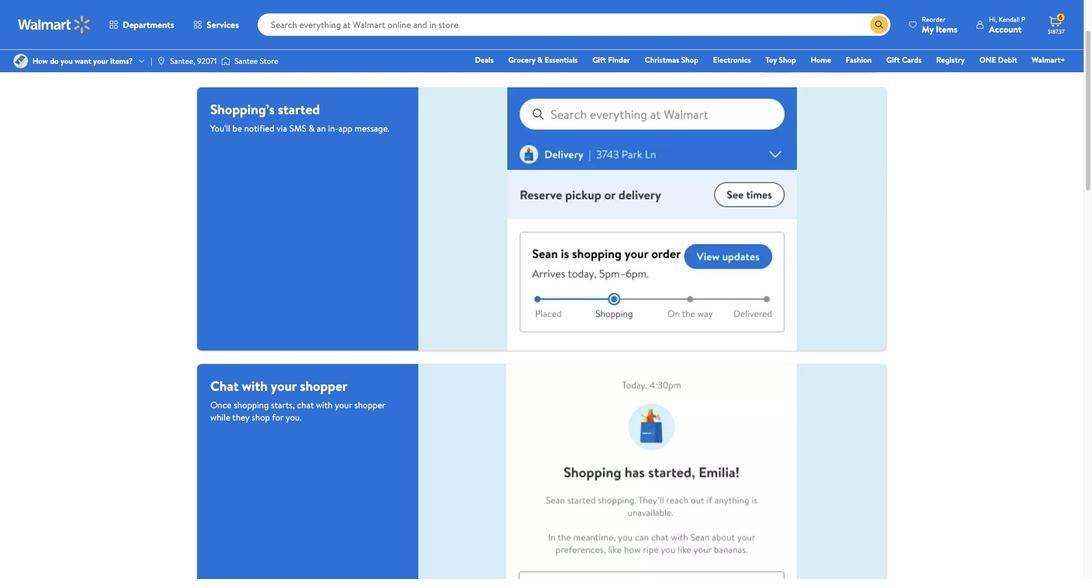 Task type: vqa. For each thing, say whether or not it's contained in the screenshot.
"many"
no



Task type: locate. For each thing, give the bounding box(es) containing it.
0 vertical spatial you
[[514, 29, 529, 41]]

your
[[573, 10, 599, 29], [93, 55, 108, 67], [271, 376, 297, 395], [335, 399, 352, 411]]

 image
[[157, 57, 166, 66]]

you
[[514, 29, 529, 41], [61, 55, 73, 67]]

1 horizontal spatial chat
[[516, 10, 541, 29]]

shop
[[681, 54, 699, 66], [779, 54, 796, 66]]

 image left do at top left
[[13, 54, 28, 68]]

1 horizontal spatial &
[[503, 10, 512, 29]]

shop right the christmas
[[681, 54, 699, 66]]

sms
[[289, 122, 307, 134]]

92071
[[197, 55, 217, 67]]

search icon image
[[875, 20, 884, 29]]

reorder my items
[[922, 14, 958, 35]]

store
[[260, 55, 278, 67]]

1 horizontal spatial  image
[[221, 55, 230, 67]]

departments button
[[100, 11, 184, 38]]

you.
[[286, 411, 302, 423]]

stores
[[600, 29, 623, 41]]

2 gift from the left
[[887, 54, 900, 66]]

registry
[[937, 54, 965, 66]]

gift left cards
[[887, 54, 900, 66]]

you right the keep on the top left of the page
[[514, 29, 529, 41]]

with
[[545, 10, 570, 29], [242, 376, 268, 395], [316, 399, 333, 411]]

1 vertical spatial with
[[242, 376, 268, 395]]

1 horizontal spatial with
[[316, 399, 333, 411]]

shop
[[252, 411, 270, 423]]

0 horizontal spatial chat
[[297, 399, 314, 411]]

gift for gift cards
[[887, 54, 900, 66]]

toy
[[766, 54, 777, 66]]

hi,
[[989, 14, 998, 24]]

my
[[922, 23, 934, 35]]

we
[[481, 29, 492, 41]]

shopper
[[603, 10, 650, 29], [300, 376, 348, 395], [354, 399, 386, 411]]

chat
[[210, 376, 239, 395]]

p
[[1022, 14, 1026, 24]]

account
[[989, 23, 1022, 35]]

order
[[468, 10, 500, 29]]

0 horizontal spatial  image
[[13, 54, 28, 68]]

how left we
[[461, 29, 479, 41]]

2 vertical spatial shopper
[[354, 399, 386, 411]]

1 gift from the left
[[593, 54, 606, 66]]

1 vertical spatial chat
[[297, 399, 314, 411]]

 image right 92071
[[221, 55, 230, 67]]

electronics link
[[708, 54, 756, 66]]

0 vertical spatial with
[[545, 10, 570, 29]]

registry link
[[932, 54, 970, 66]]

how left do at top left
[[32, 55, 48, 67]]

toy shop
[[766, 54, 796, 66]]

your right at
[[573, 10, 599, 29]]

& right grocery
[[538, 54, 543, 66]]

chat with your shopper once shopping starts, chat with your shopper while they shop for you.
[[210, 376, 386, 423]]

0 horizontal spatial &
[[309, 122, 315, 134]]

deals
[[475, 54, 494, 66]]

2 horizontal spatial &
[[538, 54, 543, 66]]

gift inside 'gift cards' link
[[887, 54, 900, 66]]

services button
[[184, 11, 249, 38]]

Walmart Site-Wide search field
[[258, 13, 891, 36]]

finder
[[608, 54, 630, 66]]

gift cards
[[887, 54, 922, 66]]

2 vertical spatial with
[[316, 399, 333, 411]]

chat right starts,
[[297, 399, 314, 411]]

1 horizontal spatial shop
[[779, 54, 796, 66]]

you right do at top left
[[61, 55, 73, 67]]

shop right toy
[[779, 54, 796, 66]]

keep
[[494, 29, 512, 41]]

0 horizontal spatial you
[[61, 55, 73, 67]]

hi, kendall p account
[[989, 14, 1026, 35]]

chat inside track order & chat with your shopper how we keep you updated at select stores
[[516, 10, 541, 29]]

& left an
[[309, 122, 315, 134]]

shopping's
[[210, 100, 275, 119]]

2 horizontal spatial with
[[545, 10, 570, 29]]

grocery & essentials
[[508, 54, 578, 66]]

gift
[[593, 54, 606, 66], [887, 54, 900, 66]]

essentials
[[545, 54, 578, 66]]

2 vertical spatial &
[[309, 122, 315, 134]]

& inside shopping's started you'll be notified via sms & an in-app message.
[[309, 122, 315, 134]]

your inside track order & chat with your shopper how we keep you updated at select stores
[[573, 10, 599, 29]]

deals link
[[470, 54, 499, 66]]

live shopper & order tracking image
[[206, 0, 878, 73]]

one
[[980, 54, 997, 66]]

gift inside gift finder link
[[593, 54, 606, 66]]

Search search field
[[258, 13, 891, 36]]

gift left the finder
[[593, 54, 606, 66]]

1 horizontal spatial how
[[461, 29, 479, 41]]

1 horizontal spatial gift
[[887, 54, 900, 66]]

0 horizontal spatial with
[[242, 376, 268, 395]]

home
[[811, 54, 832, 66]]

how
[[461, 29, 479, 41], [32, 55, 48, 67]]

track order & chat with your shopper how we keep you updated at select stores
[[434, 10, 650, 41]]

santee
[[235, 55, 258, 67]]

0 horizontal spatial shop
[[681, 54, 699, 66]]

|
[[151, 55, 152, 67]]

fashion
[[846, 54, 872, 66]]

2 shop from the left
[[779, 54, 796, 66]]

 image
[[13, 54, 28, 68], [221, 55, 230, 67]]

shopper inside track order & chat with your shopper how we keep you updated at select stores
[[603, 10, 650, 29]]

&
[[503, 10, 512, 29], [538, 54, 543, 66], [309, 122, 315, 134]]

you'll
[[210, 122, 230, 134]]

2 horizontal spatial shopper
[[603, 10, 650, 29]]

in-
[[328, 122, 339, 134]]

your right want
[[93, 55, 108, 67]]

chat
[[516, 10, 541, 29], [297, 399, 314, 411]]

kendall
[[999, 14, 1020, 24]]

santee store
[[235, 55, 278, 67]]

how inside track order & chat with your shopper how we keep you updated at select stores
[[461, 29, 479, 41]]

& right order
[[503, 10, 512, 29]]

1 horizontal spatial shopper
[[354, 399, 386, 411]]

0 vertical spatial &
[[503, 10, 512, 29]]

0 horizontal spatial how
[[32, 55, 48, 67]]

1 horizontal spatial you
[[514, 29, 529, 41]]

0 vertical spatial chat
[[516, 10, 541, 29]]

gift cards link
[[882, 54, 927, 66]]

0 horizontal spatial gift
[[593, 54, 606, 66]]

0 vertical spatial shopper
[[603, 10, 650, 29]]

1 vertical spatial &
[[538, 54, 543, 66]]

0 vertical spatial how
[[461, 29, 479, 41]]

1 shop from the left
[[681, 54, 699, 66]]

1 vertical spatial how
[[32, 55, 48, 67]]

0 horizontal spatial shopper
[[300, 376, 348, 395]]

home link
[[806, 54, 837, 66]]

track
[[434, 10, 465, 29]]

chat right the keep on the top left of the page
[[516, 10, 541, 29]]



Task type: describe. For each thing, give the bounding box(es) containing it.
grocery
[[508, 54, 536, 66]]

electronics
[[713, 54, 751, 66]]

via
[[277, 122, 287, 134]]

 image for how do you want your items?
[[13, 54, 28, 68]]

while
[[210, 411, 230, 423]]

walmart+
[[1032, 54, 1066, 66]]

one debit link
[[975, 54, 1023, 66]]

app
[[339, 122, 353, 134]]

walmart image
[[18, 16, 91, 34]]

an
[[317, 122, 326, 134]]

for
[[272, 411, 284, 423]]

santee, 92071
[[170, 55, 217, 67]]

your right the you.
[[335, 399, 352, 411]]

select
[[574, 29, 597, 41]]

you inside track order & chat with your shopper how we keep you updated at select stores
[[514, 29, 529, 41]]

grocery & essentials link
[[503, 54, 583, 66]]

at
[[565, 29, 572, 41]]

how do you want your items?
[[32, 55, 133, 67]]

starts,
[[271, 399, 295, 411]]

cards
[[902, 54, 922, 66]]

chat inside chat with your shopper once shopping starts, chat with your shopper while they shop for you.
[[297, 399, 314, 411]]

items?
[[110, 55, 133, 67]]

6
[[1059, 12, 1063, 22]]

do
[[50, 55, 59, 67]]

shopping
[[234, 399, 269, 411]]

gift finder link
[[588, 54, 636, 66]]

they
[[232, 411, 250, 423]]

with inside track order & chat with your shopper how we keep you updated at select stores
[[545, 10, 570, 29]]

shop for christmas shop
[[681, 54, 699, 66]]

items
[[936, 23, 958, 35]]

services
[[207, 18, 239, 31]]

fashion link
[[841, 54, 877, 66]]

reorder
[[922, 14, 946, 24]]

gift for gift finder
[[593, 54, 606, 66]]

started
[[278, 100, 320, 119]]

$187.37
[[1048, 27, 1065, 35]]

one debit
[[980, 54, 1018, 66]]

santee,
[[170, 55, 195, 67]]

1 vertical spatial shopper
[[300, 376, 348, 395]]

shop for toy shop
[[779, 54, 796, 66]]

christmas
[[645, 54, 680, 66]]

debit
[[998, 54, 1018, 66]]

departments
[[123, 18, 174, 31]]

walmart+ link
[[1027, 54, 1071, 66]]

 image for santee store
[[221, 55, 230, 67]]

want
[[75, 55, 91, 67]]

once
[[210, 399, 232, 411]]

& inside track order & chat with your shopper how we keep you updated at select stores
[[503, 10, 512, 29]]

your up starts,
[[271, 376, 297, 395]]

be
[[232, 122, 242, 134]]

christmas shop link
[[640, 54, 704, 66]]

1 vertical spatial you
[[61, 55, 73, 67]]

toy shop link
[[761, 54, 801, 66]]

shopping's started you'll be notified via sms & an in-app message.
[[210, 100, 390, 134]]

message.
[[355, 122, 390, 134]]

gift finder
[[593, 54, 630, 66]]

updated
[[531, 29, 562, 41]]

notified
[[244, 122, 275, 134]]

christmas shop
[[645, 54, 699, 66]]

6 $187.37
[[1048, 12, 1065, 35]]



